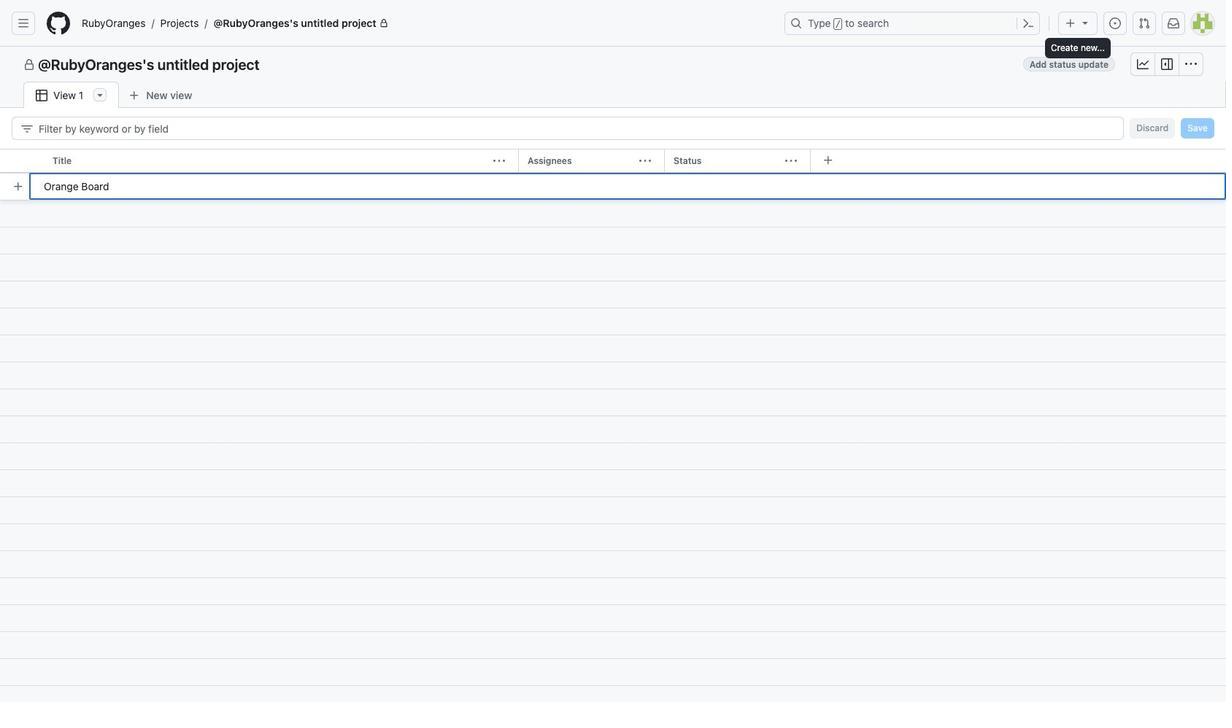 Task type: locate. For each thing, give the bounding box(es) containing it.
add field image
[[822, 155, 834, 166]]

list
[[76, 12, 776, 35]]

2 column header from the left
[[518, 149, 670, 174]]

0 horizontal spatial sc 9kayk9 0 image
[[1137, 58, 1149, 70]]

create new item or add existing item image
[[12, 181, 24, 192]]

2 sc 9kayk9 0 image from the left
[[1185, 58, 1197, 70]]

column header
[[44, 149, 524, 174], [518, 149, 670, 174], [664, 149, 816, 174]]

grid
[[0, 149, 1226, 703]]

plus image
[[1065, 18, 1076, 29]]

1 column header from the left
[[44, 149, 524, 174]]

tab list
[[23, 82, 225, 109]]

tooltip
[[1045, 38, 1111, 58]]

sc 9kayk9 0 image
[[1137, 58, 1149, 70], [1185, 58, 1197, 70]]

lock image
[[379, 19, 388, 28]]

tab panel
[[0, 108, 1226, 703]]

assignees column options image
[[639, 155, 651, 167]]

3 column header from the left
[[664, 149, 816, 174]]

Start typing to create a draft, or type hashtag to select a repository text field
[[29, 173, 1226, 200]]

sc 9kayk9 0 image
[[1161, 58, 1173, 70], [23, 59, 35, 71], [36, 90, 47, 101], [21, 123, 33, 135]]

command palette image
[[1022, 18, 1034, 29]]

1 horizontal spatial sc 9kayk9 0 image
[[1185, 58, 1197, 70]]

cell
[[0, 149, 44, 174]]

row down assignees column options image
[[6, 173, 1226, 200]]

row
[[0, 149, 1226, 174], [6, 173, 1226, 200]]



Task type: describe. For each thing, give the bounding box(es) containing it.
notifications image
[[1168, 18, 1179, 29]]

title column options image
[[493, 155, 505, 167]]

view options for view 1 image
[[94, 89, 106, 101]]

project navigation
[[0, 47, 1226, 82]]

homepage image
[[47, 12, 70, 35]]

status column options image
[[785, 155, 797, 167]]

git pull request image
[[1139, 18, 1150, 29]]

triangle down image
[[1079, 17, 1091, 28]]

sc 9kayk9 0 image inside "view filters" region
[[21, 123, 33, 135]]

issue opened image
[[1109, 18, 1121, 29]]

Filter by keyword or by field field
[[39, 117, 1112, 139]]

view filters region
[[12, 117, 1214, 140]]

1 sc 9kayk9 0 image from the left
[[1137, 58, 1149, 70]]

row down "view filters" region
[[0, 149, 1226, 174]]



Task type: vqa. For each thing, say whether or not it's contained in the screenshot.
plus icon
yes



